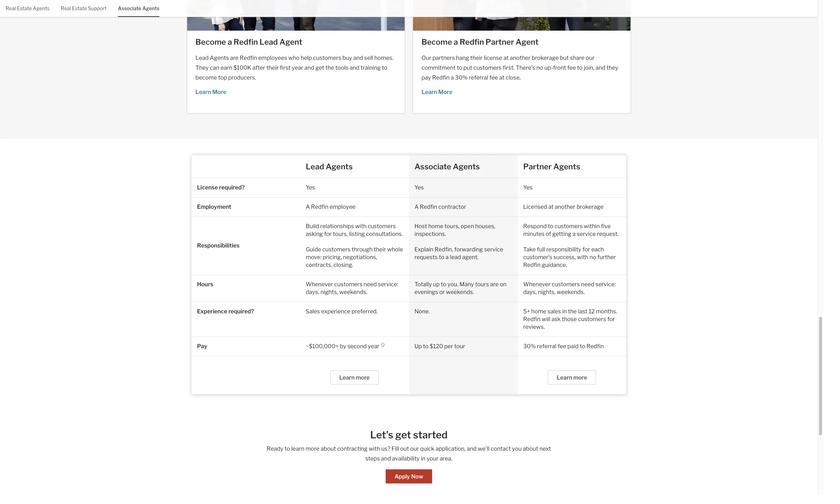 Task type: describe. For each thing, give the bounding box(es) containing it.
explain redfin, forwarding service requests to a lead agent.
[[415, 246, 504, 261]]

another inside our partners hang their license at another brokerage but share our commitment to put customers first. there's no up-front fee to join, and they pay redfin a 30% referral fee at close.
[[510, 55, 531, 61]]

application,
[[436, 446, 466, 452]]

or
[[440, 289, 445, 296]]

with inside the ready to learn more about contracting with us? fill out our quick application, and we'll contact you about next steps and availability in your area.
[[369, 446, 380, 452]]

with inside take full responsibility for each customer's success, with no further redfin guidance.
[[578, 254, 589, 261]]

many
[[460, 281, 474, 288]]

employees
[[259, 55, 287, 61]]

2 vertical spatial at
[[549, 204, 554, 210]]

consultations.
[[366, 231, 403, 238]]

1 vertical spatial at
[[500, 74, 505, 81]]

~$100,000+ by second year
[[306, 343, 380, 350]]

months.
[[596, 308, 618, 315]]

agents inside lead agents are redfin employees who help customers buy and sell homes. they can earn $100k after their first year and get the tools and training to become top producers.
[[210, 55, 229, 61]]

apply now button
[[386, 470, 432, 484]]

learn down become
[[196, 89, 211, 96]]

explain
[[415, 246, 434, 253]]

agent.
[[463, 254, 479, 261]]

respond
[[524, 223, 547, 230]]

and inside our partners hang their license at another brokerage but share our commitment to put customers first. there's no up-front fee to join, and they pay redfin a 30% referral fee at close.
[[596, 65, 606, 71]]

share
[[570, 55, 585, 61]]

12
[[589, 308, 595, 315]]

first.
[[503, 65, 515, 71]]

each
[[592, 246, 605, 253]]

to inside lead agents are redfin employees who help customers buy and sell homes. they can earn $100k after their first year and get the tools and training to become top producers.
[[382, 65, 388, 71]]

1 whenever from the left
[[306, 281, 333, 288]]

we'll
[[478, 446, 490, 452]]

sales experience preferred.
[[306, 308, 378, 315]]

support
[[88, 5, 107, 11]]

tours, inside build relationships with customers asking for tours, listing consultations.
[[333, 231, 348, 238]]

steps
[[366, 456, 380, 462]]

guidance.
[[542, 262, 568, 269]]

earn
[[221, 65, 233, 71]]

1 days, from the left
[[306, 289, 320, 296]]

30% inside our partners hang their license at another brokerage but share our commitment to put customers first. there's no up-front fee to join, and they pay redfin a 30% referral fee at close.
[[455, 74, 468, 81]]

customers inside respond to customers within five minutes of getting a service request.
[[555, 223, 583, 230]]

and down help
[[305, 65, 315, 71]]

relationships
[[321, 223, 354, 230]]

our for out
[[411, 446, 419, 452]]

availability
[[392, 456, 420, 462]]

agent and clients image
[[187, 0, 405, 36]]

lead for lead agents
[[306, 162, 324, 171]]

getting
[[553, 231, 572, 238]]

customers down closing.
[[335, 281, 363, 288]]

top
[[218, 74, 227, 81]]

0 vertical spatial associate agents
[[118, 5, 160, 11]]

can
[[210, 65, 220, 71]]

become for become a redfin partner agent
[[422, 37, 453, 47]]

they
[[607, 65, 619, 71]]

the inside the 5+ home sales in the last 12 months. redfin will ask those customers for reviews.
[[569, 308, 577, 315]]

year inside lead agents are redfin employees who help customers buy and sell homes. they can earn $100k after their first year and get the tools and training to become top producers.
[[292, 65, 304, 71]]

are inside totally up to you. many tours are on evenings or weekends.
[[491, 281, 499, 288]]

front
[[554, 65, 567, 71]]

host
[[415, 223, 427, 230]]

evenings
[[415, 289, 439, 296]]

0 horizontal spatial fee
[[490, 74, 498, 81]]

partners
[[433, 55, 455, 61]]

1 yes from the left
[[306, 184, 315, 191]]

2 learn more button from the left
[[548, 371, 597, 385]]

and left "we'll"
[[467, 446, 477, 452]]

a inside explain redfin, forwarding service requests to a lead agent.
[[446, 254, 449, 261]]

employment
[[197, 204, 232, 210]]

full
[[537, 246, 546, 253]]

out
[[401, 446, 409, 452]]

1 horizontal spatial referral
[[538, 343, 557, 350]]

2 whenever from the left
[[524, 281, 551, 288]]

more inside the ready to learn more about contracting with us? fill out our quick application, and we'll contact you about next steps and availability in your area.
[[306, 446, 320, 452]]

1 horizontal spatial fee
[[558, 343, 567, 350]]

five
[[602, 223, 611, 230]]

their for customers
[[374, 246, 386, 253]]

employee
[[330, 204, 356, 210]]

redfin inside "link"
[[234, 37, 258, 47]]

further
[[598, 254, 617, 261]]

real estate support
[[61, 5, 107, 11]]

negotiations,
[[343, 254, 378, 261]]

to left put
[[457, 65, 463, 71]]

to right paid
[[580, 343, 586, 350]]

0 vertical spatial at
[[504, 55, 509, 61]]

within
[[584, 223, 600, 230]]

~$100,000+
[[306, 343, 339, 350]]

tools
[[336, 65, 349, 71]]

take
[[524, 246, 536, 253]]

become a redfin lead agent link
[[196, 36, 397, 48]]

our for share
[[586, 55, 595, 61]]

commitment
[[422, 65, 456, 71]]

per
[[445, 343, 453, 350]]

1 vertical spatial 30%
[[524, 343, 536, 350]]

of
[[546, 231, 552, 238]]

learn down pay
[[422, 89, 438, 96]]

pay
[[197, 343, 207, 350]]

licensed at another brokerage
[[524, 204, 604, 210]]

pricing,
[[323, 254, 342, 261]]

for inside take full responsibility for each customer's success, with no further redfin guidance.
[[583, 246, 591, 253]]

their for partners
[[471, 55, 483, 61]]

producers.
[[228, 74, 256, 81]]

agent laughing with clients image
[[413, 0, 631, 36]]

agents inside 'link'
[[142, 5, 160, 11]]

a inside our partners hang their license at another brokerage but share our commitment to put customers first. there's no up-front fee to join, and they pay redfin a 30% referral fee at close.
[[451, 74, 454, 81]]

are inside lead agents are redfin employees who help customers buy and sell homes. they can earn $100k after their first year and get the tools and training to become top producers.
[[230, 55, 239, 61]]

reviews.
[[524, 324, 545, 331]]

1 vertical spatial associate agents
[[415, 162, 480, 171]]

let's
[[371, 429, 394, 441]]

contact
[[491, 446, 511, 452]]

tour
[[455, 343, 466, 350]]

1 horizontal spatial year
[[368, 343, 380, 350]]

home for host
[[429, 223, 444, 230]]

to left 'join,'
[[578, 65, 583, 71]]

learn down by
[[340, 375, 355, 381]]

join,
[[584, 65, 595, 71]]

more for become a redfin partner agent
[[439, 89, 453, 96]]

1 horizontal spatial more
[[356, 375, 370, 381]]

home for 5+
[[532, 308, 547, 315]]

partner agents
[[524, 162, 581, 171]]

customers down guidance.
[[552, 281, 580, 288]]

move:
[[306, 254, 322, 261]]

up
[[433, 281, 440, 288]]

0 vertical spatial fee
[[568, 65, 576, 71]]

totally
[[415, 281, 432, 288]]

closing.
[[334, 262, 354, 269]]

lead
[[450, 254, 461, 261]]

learn down 30% referral fee paid to redfin
[[557, 375, 573, 381]]

become a redfin partner agent
[[422, 37, 539, 47]]

1 whenever customers need service: days, nights, weekends. from the left
[[306, 281, 399, 296]]

inspections.
[[415, 231, 446, 238]]

redfin,
[[435, 246, 454, 253]]

customers inside our partners hang their license at another brokerage but share our commitment to put customers first. there's no up-front fee to join, and they pay redfin a 30% referral fee at close.
[[474, 65, 502, 71]]

to inside the ready to learn more about contracting with us? fill out our quick application, and we'll contact you about next steps and availability in your area.
[[285, 446, 290, 452]]

associate inside 'link'
[[118, 5, 141, 11]]

1 vertical spatial partner
[[524, 162, 552, 171]]

become a redfin partner agent link
[[422, 36, 623, 48]]

houses,
[[476, 223, 496, 230]]

estate for support
[[72, 5, 87, 11]]

listing
[[349, 231, 365, 238]]

put
[[464, 65, 473, 71]]

customer's
[[524, 254, 553, 261]]

become for become a redfin lead agent
[[196, 37, 226, 47]]

the inside lead agents are redfin employees who help customers buy and sell homes. they can earn $100k after their first year and get the tools and training to become top producers.
[[326, 65, 334, 71]]

to inside respond to customers within five minutes of getting a service request.
[[548, 223, 554, 230]]

1 learn more button from the left
[[331, 371, 379, 385]]

to inside explain redfin, forwarding service requests to a lead agent.
[[439, 254, 445, 261]]

service inside respond to customers within five minutes of getting a service request.
[[577, 231, 596, 238]]

our
[[422, 55, 432, 61]]

real estate agents link
[[6, 0, 50, 16]]

area.
[[440, 456, 453, 462]]

redfin inside the 5+ home sales in the last 12 months. redfin will ask those customers for reviews.
[[524, 316, 541, 323]]

and down the us?
[[381, 456, 391, 462]]

1 vertical spatial another
[[555, 204, 576, 210]]

required? for license required?
[[219, 184, 245, 191]]

2 learn more from the left
[[557, 375, 588, 381]]

1 about from the left
[[321, 446, 336, 452]]

contracting
[[337, 446, 368, 452]]

become
[[196, 74, 217, 81]]

2 need from the left
[[582, 281, 595, 288]]

those
[[562, 316, 577, 323]]

license
[[484, 55, 503, 61]]



Task type: vqa. For each thing, say whether or not it's contained in the screenshot.
Lead in Lead Agents are Redfin employees who help customers buy and sell homes. They can earn $100K after their first year and get the tools and training to become top producers.
yes



Task type: locate. For each thing, give the bounding box(es) containing it.
service down houses,
[[485, 246, 504, 253]]

a down commitment
[[451, 74, 454, 81]]

about left contracting
[[321, 446, 336, 452]]

tours, down relationships on the top of page
[[333, 231, 348, 238]]

need up preferred.
[[364, 281, 377, 288]]

1 horizontal spatial no
[[590, 254, 597, 261]]

1 vertical spatial for
[[583, 246, 591, 253]]

yes up the a redfin contractor
[[415, 184, 424, 191]]

required? right license
[[219, 184, 245, 191]]

1 vertical spatial service
[[485, 246, 504, 253]]

2 horizontal spatial yes
[[524, 184, 533, 191]]

in inside the 5+ home sales in the last 12 months. redfin will ask those customers for reviews.
[[563, 308, 567, 315]]

brokerage inside our partners hang their license at another brokerage but share our commitment to put customers first. there's no up-front fee to join, and they pay redfin a 30% referral fee at close.
[[532, 55, 559, 61]]

2 weekends. from the left
[[447, 289, 475, 296]]

but
[[560, 55, 569, 61]]

real inside real estate support link
[[61, 5, 71, 11]]

customers inside guide customers through their whole move: pricing, negotiations, contracts, closing.
[[323, 246, 351, 253]]

service: up "months."
[[596, 281, 616, 288]]

1 vertical spatial get
[[396, 429, 411, 441]]

0 vertical spatial partner
[[486, 37, 515, 47]]

0 horizontal spatial referral
[[469, 74, 489, 81]]

last
[[579, 308, 588, 315]]

2 yes from the left
[[415, 184, 424, 191]]

1 vertical spatial the
[[569, 308, 577, 315]]

0 horizontal spatial tours,
[[333, 231, 348, 238]]

0 horizontal spatial partner
[[486, 37, 515, 47]]

2 horizontal spatial with
[[578, 254, 589, 261]]

2 horizontal spatial for
[[608, 316, 615, 323]]

up to $120 per tour
[[415, 343, 466, 350]]

more down "second"
[[356, 375, 370, 381]]

1 horizontal spatial home
[[532, 308, 547, 315]]

1 horizontal spatial are
[[491, 281, 499, 288]]

build relationships with customers asking for tours, listing consultations.
[[306, 223, 403, 238]]

0 horizontal spatial weekends.
[[340, 289, 368, 296]]

0 horizontal spatial another
[[510, 55, 531, 61]]

2 about from the left
[[523, 446, 539, 452]]

become up can
[[196, 37, 226, 47]]

0 horizontal spatial agent
[[280, 37, 303, 47]]

2 a from the left
[[415, 204, 419, 210]]

1 horizontal spatial whenever
[[524, 281, 551, 288]]

2 nights, from the left
[[538, 289, 556, 296]]

at
[[504, 55, 509, 61], [500, 74, 505, 81], [549, 204, 554, 210]]

the up the those at bottom
[[569, 308, 577, 315]]

with up steps
[[369, 446, 380, 452]]

learn
[[196, 89, 211, 96], [422, 89, 438, 96], [340, 375, 355, 381], [557, 375, 573, 381]]

ready
[[267, 446, 284, 452]]

by
[[340, 343, 347, 350]]

a left lead
[[446, 254, 449, 261]]

and
[[354, 55, 363, 61], [305, 65, 315, 71], [350, 65, 360, 71], [596, 65, 606, 71], [467, 446, 477, 452], [381, 456, 391, 462]]

0 vertical spatial service
[[577, 231, 596, 238]]

2 learn more from the left
[[422, 89, 453, 96]]

0 horizontal spatial more
[[212, 89, 227, 96]]

3 yes from the left
[[524, 184, 533, 191]]

next
[[540, 446, 552, 452]]

customers up tools on the top left
[[313, 55, 342, 61]]

the left tools on the top left
[[326, 65, 334, 71]]

a redfin employee
[[306, 204, 356, 210]]

1 need from the left
[[364, 281, 377, 288]]

1 horizontal spatial need
[[582, 281, 595, 288]]

learn more button down "second"
[[331, 371, 379, 385]]

will
[[542, 316, 551, 323]]

you
[[513, 446, 522, 452]]

service down within
[[577, 231, 596, 238]]

1 horizontal spatial in
[[563, 308, 567, 315]]

redfin inside take full responsibility for each customer's success, with no further redfin guidance.
[[524, 262, 541, 269]]

1 horizontal spatial estate
[[72, 5, 87, 11]]

service inside explain redfin, forwarding service requests to a lead agent.
[[485, 246, 504, 253]]

no down each
[[590, 254, 597, 261]]

real estate agents
[[6, 5, 50, 11]]

their inside our partners hang their license at another brokerage but share our commitment to put customers first. there's no up-front fee to join, and they pay redfin a 30% referral fee at close.
[[471, 55, 483, 61]]

become inside "link"
[[196, 37, 226, 47]]

need up the 12
[[582, 281, 595, 288]]

0 horizontal spatial lead
[[196, 55, 209, 61]]

1 weekends. from the left
[[340, 289, 368, 296]]

2 days, from the left
[[524, 289, 537, 296]]

their left the whole
[[374, 246, 386, 253]]

0 horizontal spatial associate
[[118, 5, 141, 11]]

whenever customers need service: days, nights, weekends. down closing.
[[306, 281, 399, 296]]

home inside host home tours, open houses, inspections.
[[429, 223, 444, 230]]

1 horizontal spatial tours,
[[445, 223, 460, 230]]

1 vertical spatial brokerage
[[577, 204, 604, 210]]

2 vertical spatial lead
[[306, 162, 324, 171]]

home up inspections. on the top of the page
[[429, 223, 444, 230]]

1 horizontal spatial service:
[[596, 281, 616, 288]]

customers up consultations.
[[368, 223, 396, 230]]

no inside take full responsibility for each customer's success, with no further redfin guidance.
[[590, 254, 597, 261]]

are up "earn"
[[230, 55, 239, 61]]

1 vertical spatial with
[[578, 254, 589, 261]]

days, up sales
[[306, 289, 320, 296]]

with inside build relationships with customers asking for tours, listing consultations.
[[356, 223, 367, 230]]

weekends. up preferred.
[[340, 289, 368, 296]]

home inside the 5+ home sales in the last 12 months. redfin will ask those customers for reviews.
[[532, 308, 547, 315]]

1 service: from the left
[[378, 281, 399, 288]]

0 horizontal spatial yes
[[306, 184, 315, 191]]

lead agents are redfin employees who help customers buy and sell homes. they can earn $100k after their first year and get the tools and training to become top producers.
[[196, 55, 394, 81]]

sales
[[306, 308, 320, 315]]

customers inside the 5+ home sales in the last 12 months. redfin will ask those customers for reviews.
[[579, 316, 607, 323]]

1 horizontal spatial learn more
[[422, 89, 453, 96]]

become a redfin lead agent
[[196, 37, 303, 47]]

their up put
[[471, 55, 483, 61]]

nights,
[[321, 289, 338, 296], [538, 289, 556, 296]]

1 vertical spatial in
[[421, 456, 426, 462]]

in
[[563, 308, 567, 315], [421, 456, 426, 462]]

get inside lead agents are redfin employees who help customers buy and sell homes. they can earn $100k after their first year and get the tools and training to become top producers.
[[316, 65, 325, 71]]

their
[[471, 55, 483, 61], [267, 65, 279, 71], [374, 246, 386, 253]]

for inside the 5+ home sales in the last 12 months. redfin will ask those customers for reviews.
[[608, 316, 615, 323]]

learn more down "second"
[[340, 375, 370, 381]]

host home tours, open houses, inspections.
[[415, 223, 496, 238]]

in inside the ready to learn more about contracting with us? fill out our quick application, and we'll contact you about next steps and availability in your area.
[[421, 456, 426, 462]]

1 horizontal spatial partner
[[524, 162, 552, 171]]

redfin inside lead agents are redfin employees who help customers buy and sell homes. they can earn $100k after their first year and get the tools and training to become top producers.
[[240, 55, 257, 61]]

year
[[292, 65, 304, 71], [368, 343, 380, 350]]

to right the up
[[423, 343, 429, 350]]

for down relationships on the top of page
[[324, 231, 332, 238]]

a for a redfin contractor
[[415, 204, 419, 210]]

tours, left open
[[445, 223, 460, 230]]

hours
[[197, 281, 213, 288]]

1 learn more from the left
[[340, 375, 370, 381]]

1 vertical spatial our
[[411, 446, 419, 452]]

1 vertical spatial home
[[532, 308, 547, 315]]

get
[[316, 65, 325, 71], [396, 429, 411, 441]]

lead inside "link"
[[260, 37, 278, 47]]

referral down put
[[469, 74, 489, 81]]

0 vertical spatial home
[[429, 223, 444, 230]]

and left sell
[[354, 55, 363, 61]]

a up "earn"
[[228, 37, 232, 47]]

for left each
[[583, 246, 591, 253]]

for down "months."
[[608, 316, 615, 323]]

at left the close.
[[500, 74, 505, 81]]

real for real estate agents
[[6, 5, 16, 11]]

0 horizontal spatial our
[[411, 446, 419, 452]]

learn more for become a redfin lead agent
[[196, 89, 227, 96]]

2 vertical spatial fee
[[558, 343, 567, 350]]

2 whenever customers need service: days, nights, weekends. from the left
[[524, 281, 616, 296]]

0 vertical spatial with
[[356, 223, 367, 230]]

a
[[306, 204, 310, 210], [415, 204, 419, 210]]

2 agent from the left
[[516, 37, 539, 47]]

apply
[[395, 474, 410, 480]]

to down redfin,
[[439, 254, 445, 261]]

through
[[352, 246, 373, 253]]

fee left the close.
[[490, 74, 498, 81]]

0 horizontal spatial a
[[306, 204, 310, 210]]

lead for lead agents are redfin employees who help customers buy and sell homes. they can earn $100k after their first year and get the tools and training to become top producers.
[[196, 55, 209, 61]]

for inside build relationships with customers asking for tours, listing consultations.
[[324, 231, 332, 238]]

1 horizontal spatial get
[[396, 429, 411, 441]]

1 more from the left
[[212, 89, 227, 96]]

whenever down contracts,
[[306, 281, 333, 288]]

for
[[324, 231, 332, 238], [583, 246, 591, 253], [608, 316, 615, 323]]

estate
[[17, 5, 32, 11], [72, 5, 87, 11]]

about right you
[[523, 446, 539, 452]]

real inside "real estate agents" link
[[6, 5, 16, 11]]

0 horizontal spatial with
[[356, 223, 367, 230]]

nights, up sales at the bottom right of page
[[538, 289, 556, 296]]

estate for agents
[[17, 5, 32, 11]]

more down commitment
[[439, 89, 453, 96]]

experience required?
[[197, 308, 254, 315]]

0 horizontal spatial in
[[421, 456, 426, 462]]

hang
[[457, 55, 470, 61]]

more right "learn" at left bottom
[[306, 446, 320, 452]]

year left 'disclaimer' icon
[[368, 343, 380, 350]]

30% referral fee paid to redfin
[[524, 343, 604, 350]]

our inside the ready to learn more about contracting with us? fill out our quick application, and we'll contact you about next steps and availability in your area.
[[411, 446, 419, 452]]

at right the 'licensed'
[[549, 204, 554, 210]]

real for real estate support
[[61, 5, 71, 11]]

yes up a redfin employee
[[306, 184, 315, 191]]

associate agents link
[[118, 0, 160, 16]]

customers down license
[[474, 65, 502, 71]]

responsibility
[[547, 246, 582, 253]]

nights, up experience
[[321, 289, 338, 296]]

learn more for become a redfin partner agent
[[422, 89, 453, 96]]

customers inside lead agents are redfin employees who help customers buy and sell homes. they can earn $100k after their first year and get the tools and training to become top producers.
[[313, 55, 342, 61]]

contractor
[[439, 204, 467, 210]]

a inside "become a redfin lead agent" "link"
[[228, 37, 232, 47]]

weekends. down many
[[447, 289, 475, 296]]

service:
[[378, 281, 399, 288], [596, 281, 616, 288]]

a up host
[[415, 204, 419, 210]]

1 agent from the left
[[280, 37, 303, 47]]

0 vertical spatial tours,
[[445, 223, 460, 230]]

become up partners
[[422, 37, 453, 47]]

a inside respond to customers within five minutes of getting a service request.
[[573, 231, 576, 238]]

1 vertical spatial their
[[267, 65, 279, 71]]

sales
[[548, 308, 562, 315]]

a right "getting"
[[573, 231, 576, 238]]

forwarding
[[455, 246, 483, 253]]

0 vertical spatial lead
[[260, 37, 278, 47]]

customers up pricing,
[[323, 246, 351, 253]]

customers down the 12
[[579, 316, 607, 323]]

0 horizontal spatial learn more
[[196, 89, 227, 96]]

1 vertical spatial referral
[[538, 343, 557, 350]]

lead agents
[[306, 162, 353, 171]]

5+
[[524, 308, 531, 315]]

referral inside our partners hang their license at another brokerage but share our commitment to put customers first. there's no up-front fee to join, and they pay redfin a 30% referral fee at close.
[[469, 74, 489, 81]]

agent for become a redfin lead agent
[[280, 37, 303, 47]]

fee down share
[[568, 65, 576, 71]]

redfin
[[234, 37, 258, 47], [460, 37, 484, 47], [240, 55, 257, 61], [433, 74, 450, 81], [311, 204, 329, 210], [420, 204, 438, 210], [524, 262, 541, 269], [524, 316, 541, 323], [587, 343, 604, 350]]

$120
[[430, 343, 443, 350]]

none.
[[415, 308, 430, 315]]

brokerage up within
[[577, 204, 604, 210]]

1 vertical spatial associate
[[415, 162, 452, 171]]

referral down "reviews."
[[538, 343, 557, 350]]

a inside become a redfin partner agent link
[[454, 37, 458, 47]]

1 horizontal spatial associate agents
[[415, 162, 480, 171]]

home up will
[[532, 308, 547, 315]]

0 horizontal spatial days,
[[306, 289, 320, 296]]

another up respond to customers within five minutes of getting a service request.
[[555, 204, 576, 210]]

let's get started
[[371, 429, 448, 441]]

30% down "reviews."
[[524, 343, 536, 350]]

more for become a redfin lead agent
[[212, 89, 227, 96]]

experience
[[321, 308, 351, 315]]

2 horizontal spatial lead
[[306, 162, 324, 171]]

customers up "getting"
[[555, 223, 583, 230]]

their down employees
[[267, 65, 279, 71]]

paid
[[568, 343, 579, 350]]

1 horizontal spatial a
[[415, 204, 419, 210]]

lead inside lead agents are redfin employees who help customers buy and sell homes. they can earn $100k after their first year and get the tools and training to become top producers.
[[196, 55, 209, 61]]

more down paid
[[574, 375, 588, 381]]

a for a redfin employee
[[306, 204, 310, 210]]

respond to customers within five minutes of getting a service request.
[[524, 223, 619, 238]]

minutes
[[524, 231, 545, 238]]

now
[[412, 474, 424, 480]]

2 estate from the left
[[72, 5, 87, 11]]

agent up who
[[280, 37, 303, 47]]

you.
[[448, 281, 459, 288]]

0 horizontal spatial more
[[306, 446, 320, 452]]

with
[[356, 223, 367, 230], [578, 254, 589, 261], [369, 446, 380, 452]]

yes up the 'licensed'
[[524, 184, 533, 191]]

2 service: from the left
[[596, 281, 616, 288]]

our partners hang their license at another brokerage but share our commitment to put customers first. there's no up-front fee to join, and they pay redfin a 30% referral fee at close.
[[422, 55, 619, 81]]

0 vertical spatial brokerage
[[532, 55, 559, 61]]

0 vertical spatial get
[[316, 65, 325, 71]]

customers inside build relationships with customers asking for tours, listing consultations.
[[368, 223, 396, 230]]

1 horizontal spatial about
[[523, 446, 539, 452]]

0 horizontal spatial the
[[326, 65, 334, 71]]

our up 'join,'
[[586, 55, 595, 61]]

learn more down paid
[[557, 375, 588, 381]]

and down buy
[[350, 65, 360, 71]]

redfin inside our partners hang their license at another brokerage but share our commitment to put customers first. there's no up-front fee to join, and they pay redfin a 30% referral fee at close.
[[433, 74, 450, 81]]

required? for experience required?
[[229, 308, 254, 315]]

2 become from the left
[[422, 37, 453, 47]]

success,
[[554, 254, 576, 261]]

0 horizontal spatial learn more button
[[331, 371, 379, 385]]

are left "on"
[[491, 281, 499, 288]]

another
[[510, 55, 531, 61], [555, 204, 576, 210]]

learn more button
[[331, 371, 379, 385], [548, 371, 597, 385]]

$100k
[[234, 65, 251, 71]]

learn more down pay
[[422, 89, 453, 96]]

in up the those at bottom
[[563, 308, 567, 315]]

your
[[427, 456, 439, 462]]

get left tools on the top left
[[316, 65, 325, 71]]

brokerage up up-
[[532, 55, 559, 61]]

1 horizontal spatial lead
[[260, 37, 278, 47]]

guide
[[306, 246, 321, 253]]

0 horizontal spatial whenever customers need service: days, nights, weekends.
[[306, 281, 399, 296]]

ask
[[552, 316, 561, 323]]

0 vertical spatial another
[[510, 55, 531, 61]]

0 vertical spatial associate
[[118, 5, 141, 11]]

experience
[[197, 308, 228, 315]]

to inside totally up to you. many tours are on evenings or weekends.
[[441, 281, 447, 288]]

0 vertical spatial the
[[326, 65, 334, 71]]

0 vertical spatial referral
[[469, 74, 489, 81]]

disclaimer image
[[381, 343, 385, 347]]

0 horizontal spatial their
[[267, 65, 279, 71]]

1 become from the left
[[196, 37, 226, 47]]

1 estate from the left
[[17, 5, 32, 11]]

service: left totally at the right of page
[[378, 281, 399, 288]]

2 real from the left
[[61, 5, 71, 11]]

0 horizontal spatial 30%
[[455, 74, 468, 81]]

1 learn more from the left
[[196, 89, 227, 96]]

preferred.
[[352, 308, 378, 315]]

their inside lead agents are redfin employees who help customers buy and sell homes. they can earn $100k after their first year and get the tools and training to become top producers.
[[267, 65, 279, 71]]

2 more from the left
[[439, 89, 453, 96]]

0 horizontal spatial are
[[230, 55, 239, 61]]

1 vertical spatial lead
[[196, 55, 209, 61]]

learn
[[292, 446, 305, 452]]

0 horizontal spatial real
[[6, 5, 16, 11]]

take full responsibility for each customer's success, with no further redfin guidance.
[[524, 246, 617, 269]]

to right up
[[441, 281, 447, 288]]

whenever customers need service: days, nights, weekends.
[[306, 281, 399, 296], [524, 281, 616, 296]]

the
[[326, 65, 334, 71], [569, 308, 577, 315]]

real estate support link
[[61, 0, 107, 16]]

0 horizontal spatial about
[[321, 446, 336, 452]]

0 vertical spatial for
[[324, 231, 332, 238]]

30% down put
[[455, 74, 468, 81]]

1 horizontal spatial 30%
[[524, 343, 536, 350]]

agent inside "link"
[[280, 37, 303, 47]]

learn more button down paid
[[548, 371, 597, 385]]

year down who
[[292, 65, 304, 71]]

2 horizontal spatial weekends.
[[557, 289, 585, 296]]

2 vertical spatial for
[[608, 316, 615, 323]]

buy
[[343, 55, 352, 61]]

1 horizontal spatial our
[[586, 55, 595, 61]]

1 horizontal spatial service
[[577, 231, 596, 238]]

our inside our partners hang their license at another brokerage but share our commitment to put customers first. there's no up-front fee to join, and they pay redfin a 30% referral fee at close.
[[586, 55, 595, 61]]

a redfin contractor
[[415, 204, 467, 210]]

2 vertical spatial with
[[369, 446, 380, 452]]

agent for become a redfin partner agent
[[516, 37, 539, 47]]

agent down agent laughing with clients image
[[516, 37, 539, 47]]

0 horizontal spatial for
[[324, 231, 332, 238]]

learn more down become
[[196, 89, 227, 96]]

1 vertical spatial are
[[491, 281, 499, 288]]

no left up-
[[537, 65, 544, 71]]

become
[[196, 37, 226, 47], [422, 37, 453, 47]]

tours, inside host home tours, open houses, inspections.
[[445, 223, 460, 230]]

0 horizontal spatial estate
[[17, 5, 32, 11]]

whenever down guidance.
[[524, 281, 551, 288]]

1 horizontal spatial become
[[422, 37, 453, 47]]

1 horizontal spatial yes
[[415, 184, 424, 191]]

1 vertical spatial tours,
[[333, 231, 348, 238]]

1 a from the left
[[306, 204, 310, 210]]

request.
[[598, 231, 619, 238]]

fee left paid
[[558, 343, 567, 350]]

fill
[[392, 446, 399, 452]]

in left your on the bottom
[[421, 456, 426, 462]]

1 horizontal spatial real
[[61, 5, 71, 11]]

on
[[500, 281, 507, 288]]

with right success, at the right bottom of the page
[[578, 254, 589, 261]]

yes
[[306, 184, 315, 191], [415, 184, 424, 191], [524, 184, 533, 191]]

their inside guide customers through their whole move: pricing, negotiations, contracts, closing.
[[374, 246, 386, 253]]

weekends. inside totally up to you. many tours are on evenings or weekends.
[[447, 289, 475, 296]]

build
[[306, 223, 319, 230]]

1 nights, from the left
[[321, 289, 338, 296]]

0 horizontal spatial year
[[292, 65, 304, 71]]

no inside our partners hang their license at another brokerage but share our commitment to put customers first. there's no up-front fee to join, and they pay redfin a 30% referral fee at close.
[[537, 65, 544, 71]]

up
[[415, 343, 422, 350]]

2 horizontal spatial more
[[574, 375, 588, 381]]

a up hang
[[454, 37, 458, 47]]

1 vertical spatial year
[[368, 343, 380, 350]]

1 horizontal spatial their
[[374, 246, 386, 253]]

to left "learn" at left bottom
[[285, 446, 290, 452]]

0 vertical spatial in
[[563, 308, 567, 315]]

about
[[321, 446, 336, 452], [523, 446, 539, 452]]

1 real from the left
[[6, 5, 16, 11]]

3 weekends. from the left
[[557, 289, 585, 296]]

1 horizontal spatial whenever customers need service: days, nights, weekends.
[[524, 281, 616, 296]]

our right out
[[411, 446, 419, 452]]

0 vertical spatial our
[[586, 55, 595, 61]]

and right 'join,'
[[596, 65, 606, 71]]

started
[[414, 429, 448, 441]]

a up 'build'
[[306, 204, 310, 210]]

to down the homes.
[[382, 65, 388, 71]]

with up listing
[[356, 223, 367, 230]]

1 vertical spatial required?
[[229, 308, 254, 315]]

no
[[537, 65, 544, 71], [590, 254, 597, 261]]

contracts,
[[306, 262, 333, 269]]

after
[[253, 65, 265, 71]]



